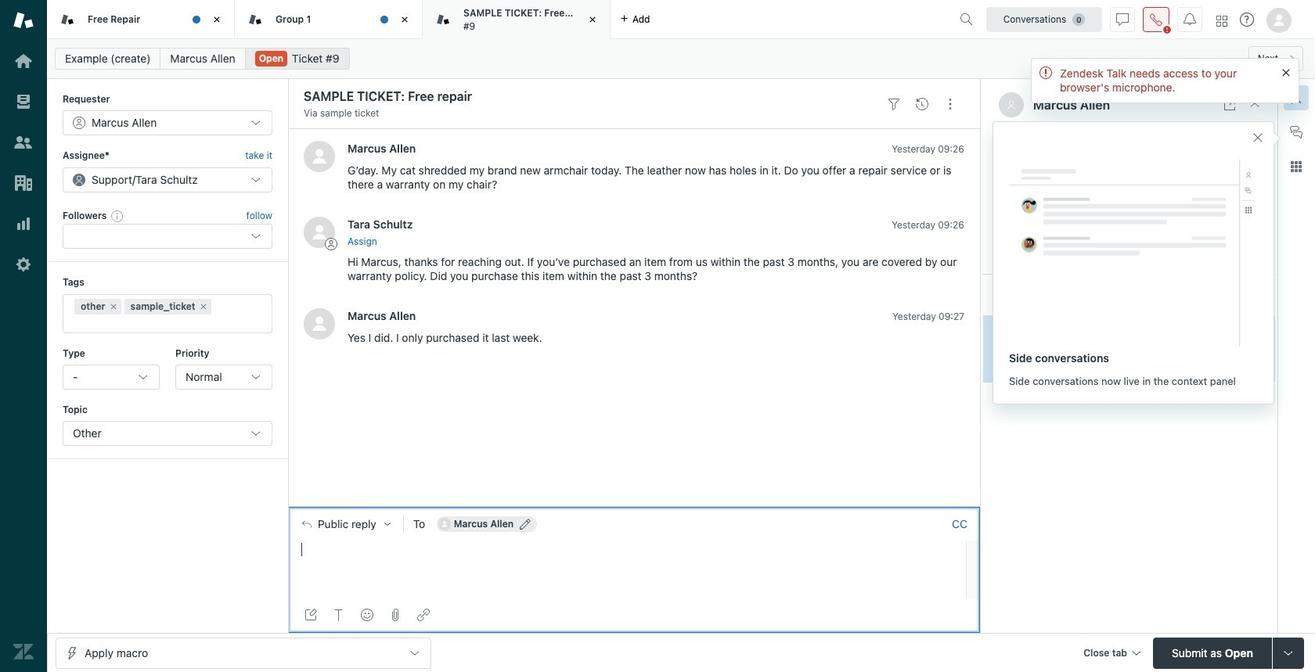 Task type: locate. For each thing, give the bounding box(es) containing it.
add link (cmd k) image
[[417, 609, 430, 622]]

0 horizontal spatial remove image
[[108, 302, 118, 311]]

Yesterday 09:26 text field
[[892, 219, 964, 231], [1029, 342, 1102, 354]]

avatar image
[[304, 141, 335, 173], [304, 217, 335, 248], [304, 308, 335, 339]]

Add user notes text field
[[1072, 209, 1256, 262]]

notifications image
[[1184, 13, 1196, 25]]

1 vertical spatial avatar image
[[304, 217, 335, 248]]

remove image
[[108, 302, 118, 311], [199, 302, 208, 311]]

0 vertical spatial yesterday 09:26 text field
[[892, 219, 964, 231]]

ticket actions image
[[944, 98, 957, 110]]

filter image
[[888, 98, 900, 110]]

secondary element
[[47, 43, 1315, 74]]

1 horizontal spatial yesterday 09:26 text field
[[1029, 342, 1102, 354]]

views image
[[13, 92, 34, 112]]

marcus.allen@example.com image
[[438, 518, 451, 531]]

events image
[[916, 98, 928, 110]]

close image
[[209, 12, 225, 27], [585, 12, 600, 27], [1248, 99, 1261, 111]]

button displays agent's chat status as invisible. image
[[1116, 13, 1129, 25]]

0 vertical spatial avatar image
[[304, 141, 335, 173]]

close image
[[397, 12, 413, 27]]

2 remove image from the left
[[199, 302, 208, 311]]

2 vertical spatial avatar image
[[304, 308, 335, 339]]

tabs tab list
[[47, 0, 953, 39]]

tab
[[47, 0, 235, 39], [235, 0, 423, 39], [423, 0, 611, 39]]

yesterday 09:26 text field inside conversationlabel log
[[892, 219, 964, 231]]

0 horizontal spatial yesterday 09:26 text field
[[892, 219, 964, 231]]

zendesk support image
[[13, 10, 34, 31]]

1 horizontal spatial remove image
[[199, 302, 208, 311]]

3 avatar image from the top
[[304, 308, 335, 339]]

1 tab from the left
[[47, 0, 235, 39]]

main element
[[0, 0, 47, 672]]

apps image
[[1290, 160, 1303, 173]]

Public reply composer text field
[[295, 541, 961, 574]]

get started image
[[13, 51, 34, 71]]

2 tab from the left
[[235, 0, 423, 39]]

user image
[[1007, 100, 1016, 110], [1008, 101, 1015, 109]]

add attachment image
[[389, 609, 402, 622]]



Task type: vqa. For each thing, say whether or not it's contained in the screenshot.
option
no



Task type: describe. For each thing, give the bounding box(es) containing it.
edit user image
[[520, 519, 531, 530]]

zendesk products image
[[1216, 15, 1227, 26]]

2 horizontal spatial close image
[[1248, 99, 1261, 111]]

3 tab from the left
[[423, 0, 611, 39]]

insert emojis image
[[361, 609, 373, 622]]

get help image
[[1240, 13, 1254, 27]]

Subject field
[[301, 87, 877, 106]]

admin image
[[13, 254, 34, 275]]

draft mode image
[[304, 609, 317, 622]]

customer context image
[[1290, 92, 1303, 104]]

reporting image
[[13, 214, 34, 234]]

displays possible ticket submission types image
[[1282, 647, 1295, 659]]

format text image
[[333, 609, 345, 622]]

1 avatar image from the top
[[304, 141, 335, 173]]

1 vertical spatial yesterday 09:26 text field
[[1029, 342, 1102, 354]]

info on adding followers image
[[111, 210, 124, 222]]

1 remove image from the left
[[108, 302, 118, 311]]

Yesterday 09:26 text field
[[892, 144, 964, 155]]

organizations image
[[13, 173, 34, 193]]

0 horizontal spatial close image
[[209, 12, 225, 27]]

zendesk image
[[13, 642, 34, 662]]

customers image
[[13, 132, 34, 153]]

Yesterday 09:27 text field
[[892, 310, 964, 322]]

hide composer image
[[628, 501, 640, 513]]

view more details image
[[1223, 99, 1236, 111]]

conversationlabel log
[[288, 129, 980, 507]]

1 horizontal spatial close image
[[585, 12, 600, 27]]

2 avatar image from the top
[[304, 217, 335, 248]]



